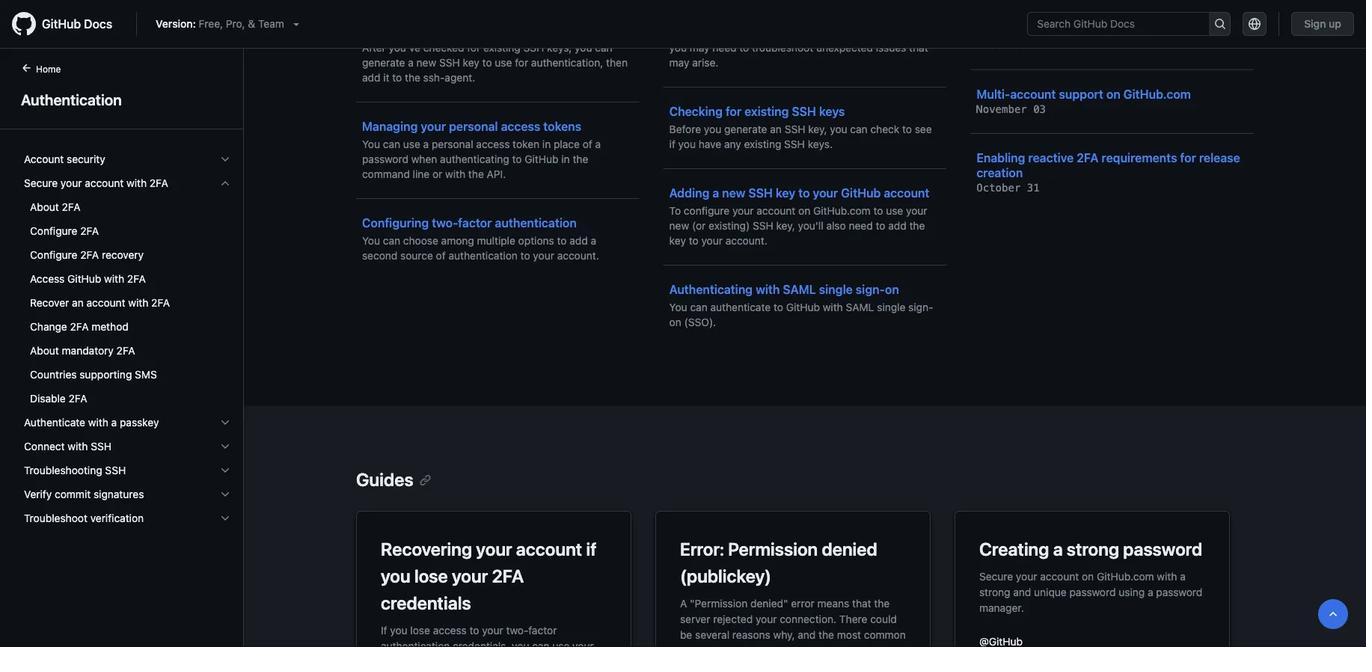 Task type: vqa. For each thing, say whether or not it's contained in the screenshot.


Task type: describe. For each thing, give the bounding box(es) containing it.
0 horizontal spatial in
[[542, 138, 551, 150]]

authenticate
[[24, 416, 85, 429]]

1 vertical spatial authentication
[[449, 250, 518, 262]]

secure your account with 2fa element for account security
[[12, 171, 243, 411]]

and inside "when using ssh to connect and authenticate to github, you may need to troubleshoot unexpected issues that may arise."
[[807, 27, 825, 39]]

a
[[680, 597, 687, 609]]

[public beta] guest collaborators for enterprise managed users november 08
[[977, 8, 1244, 51]]

sms
[[135, 368, 157, 381]]

about mandatory 2fa
[[30, 345, 135, 357]]

2fa inside recovering your account if you lose your 2fa credentials
[[492, 566, 524, 587]]

disable
[[30, 392, 66, 405]]

to inside authenticating with saml single sign-on you can authenticate to github with saml single sign- on (sso).
[[774, 301, 783, 314]]

any
[[724, 138, 741, 150]]

2fa inside about 2fa link
[[62, 201, 80, 213]]

0 vertical spatial saml
[[783, 282, 816, 297]]

configure for configure 2fa
[[30, 225, 77, 237]]

if you lose access to your two-factor authentication credentials, you can use you
[[381, 624, 605, 647]]

line
[[413, 168, 430, 180]]

after you've checked for existing ssh keys, you can generate a new ssh key to use for authentication, then add it to the ssh-agent.
[[362, 42, 628, 84]]

search image
[[1214, 18, 1226, 30]]

connect
[[24, 440, 65, 453]]

with inside the secure your account on github.com with a strong and unique password using a password manager.
[[1157, 570, 1177, 582]]

disable 2fa
[[30, 392, 87, 405]]

countries
[[30, 368, 77, 381]]

to inside checking for existing ssh keys before you generate an ssh key, you can check to see if you have any existing ssh keys.
[[902, 123, 912, 135]]

beta]
[[1019, 8, 1050, 22]]

november inside [public beta] guest collaborators for enterprise managed users november 08
[[977, 39, 1027, 51]]

1 vertical spatial saml
[[846, 301, 874, 314]]

sc 9kayk9 0 image for account security
[[219, 153, 231, 165]]

to inside if you lose access to your two-factor authentication credentials, you can use you
[[470, 624, 479, 636]]

reactive
[[1028, 151, 1074, 165]]

authenticate inside "when using ssh to connect and authenticate to github, you may need to troubleshoot unexpected issues that may arise."
[[828, 27, 889, 39]]

change 2fa method link
[[18, 315, 237, 339]]

2fa inside configure 2fa recovery link
[[80, 249, 99, 261]]

your inside a "permission denied" error means that the server rejected your connection. there could be several reasons why, and the most common examples are explained below.
[[756, 613, 777, 625]]

connect with ssh
[[24, 440, 111, 453]]

error
[[791, 597, 815, 609]]

docs
[[84, 17, 112, 31]]

0 vertical spatial may
[[690, 42, 710, 54]]

an inside authentication element
[[72, 297, 84, 309]]

31
[[1027, 182, 1040, 194]]

the inside after you've checked for existing ssh keys, you can generate a new ssh key to use for authentication, then add it to the ssh-agent.
[[405, 71, 420, 84]]

on inside adding a new ssh key to your github account to configure your account on github.com to use your new (or existing) ssh key, you'll also need to add the key to your account.
[[798, 205, 810, 217]]

of inside the managing your personal access tokens you can use a personal access token in place of a password when authenticating to github in the command line or with the api.
[[583, 138, 592, 150]]

connect
[[765, 27, 805, 39]]

are
[[729, 644, 744, 647]]

0 vertical spatial authentication
[[495, 216, 577, 230]]

about for about 2fa
[[30, 201, 59, 213]]

you'll
[[798, 220, 824, 232]]

troubleshooting ssh
[[24, 464, 126, 477]]

configure 2fa recovery
[[30, 249, 144, 261]]

enabling reactive 2fa requirements for release creation october 31
[[977, 151, 1240, 194]]

users
[[1032, 23, 1063, 37]]

use inside adding a new ssh key to your github account to configure your account on github.com to use your new (or existing) ssh key, you'll also need to add the key to your account.
[[886, 205, 903, 217]]

change
[[30, 321, 67, 333]]

with inside the managing your personal access tokens you can use a personal access token in place of a password when authenticating to github in the command line or with the api.
[[445, 168, 466, 180]]

managing
[[362, 119, 418, 134]]

home link
[[15, 62, 85, 77]]

examples
[[680, 644, 726, 647]]

recover
[[30, 297, 69, 309]]

managing your personal access tokens you can use a personal access token in place of a password when authenticating to github in the command line or with the api.
[[362, 119, 601, 180]]

secure your account with 2fa
[[24, 177, 168, 189]]

if inside checking for existing ssh keys before you generate an ssh key, you can check to see if you have any existing ssh keys.
[[669, 138, 676, 150]]

verify commit signatures button
[[18, 483, 237, 507]]

sc 9kayk9 0 image for troubleshoot verification
[[219, 513, 231, 525]]

api.
[[487, 168, 506, 180]]

of inside configuring two-factor authentication you can choose among multiple options to add a second source of authentication to your account.
[[436, 250, 446, 262]]

recovery
[[102, 249, 144, 261]]

(sso).
[[684, 316, 716, 328]]

credentials,
[[453, 640, 509, 647]]

using inside the secure your account on github.com with a strong and unique password using a password manager.
[[1119, 586, 1145, 598]]

a inside 'dropdown button'
[[111, 416, 117, 429]]

you've
[[389, 42, 420, 54]]

sign up link
[[1292, 12, 1354, 36]]

your inside configuring two-factor authentication you can choose among multiple options to add a second source of authentication to your account.
[[533, 250, 554, 262]]

you down 'before'
[[678, 138, 696, 150]]

troubleshoot
[[752, 42, 813, 54]]

existing)
[[709, 220, 750, 232]]

with inside 'dropdown button'
[[88, 416, 108, 429]]

add inside adding a new ssh key to your github account to configure your account on github.com to use your new (or existing) ssh key, you'll also need to add the key to your account.
[[888, 220, 907, 232]]

countries supporting sms link
[[18, 363, 237, 387]]

1 vertical spatial existing
[[745, 104, 789, 119]]

configure for configure 2fa recovery
[[30, 249, 77, 261]]

factor inside configuring two-factor authentication you can choose among multiple options to add a second source of authentication to your account.
[[458, 216, 492, 230]]

add inside after you've checked for existing ssh keys, you can generate a new ssh key to use for authentication, then add it to the ssh-agent.
[[362, 71, 380, 84]]

options
[[518, 235, 554, 247]]

authenticate inside authenticating with saml single sign-on you can authenticate to github with saml single sign- on (sso).
[[710, 301, 771, 314]]

secure for secure your account with 2fa
[[24, 177, 58, 189]]

connect with ssh button
[[18, 435, 237, 459]]

it
[[383, 71, 389, 84]]

when
[[411, 153, 437, 165]]

sc 9kayk9 0 image for secure your account with 2fa
[[219, 177, 231, 189]]

new inside after you've checked for existing ssh keys, you can generate a new ssh key to use for authentication, then add it to the ssh-agent.
[[417, 56, 436, 69]]

why,
[[773, 629, 795, 641]]

also
[[826, 220, 846, 232]]

lose inside recovering your account if you lose your 2fa credentials
[[414, 566, 448, 587]]

configure 2fa
[[30, 225, 99, 237]]

2fa inside 'about mandatory 2fa' link
[[116, 345, 135, 357]]

place
[[554, 138, 580, 150]]

creating a strong password
[[979, 539, 1203, 560]]

you inside authenticating with saml single sign-on you can authenticate to github with saml single sign- on (sso).
[[669, 301, 687, 314]]

guest
[[1053, 8, 1086, 22]]

several
[[695, 629, 730, 641]]

github docs
[[42, 17, 112, 31]]

guides link
[[356, 469, 431, 490]]

2fa inside secure your account with 2fa dropdown button
[[150, 177, 168, 189]]

need inside "when using ssh to connect and authenticate to github, you may need to troubleshoot unexpected issues that may arise."
[[713, 42, 737, 54]]

a inside after you've checked for existing ssh keys, you can generate a new ssh key to use for authentication, then add it to the ssh-agent.
[[408, 56, 414, 69]]

about 2fa
[[30, 201, 80, 213]]

a inside configuring two-factor authentication you can choose among multiple options to add a second source of authentication to your account.
[[591, 235, 596, 247]]

github inside "secure your account with 2fa" element
[[67, 273, 101, 285]]

checked
[[423, 42, 464, 54]]

guides
[[356, 469, 413, 490]]

1 horizontal spatial new
[[669, 220, 689, 232]]

free,
[[199, 18, 223, 30]]

1 horizontal spatial in
[[561, 153, 570, 165]]

version:
[[156, 18, 196, 30]]

multiple
[[477, 235, 515, 247]]

sign
[[1304, 18, 1326, 30]]

november 08 element
[[977, 39, 1046, 51]]

a "permission denied" error means that the server rejected your connection. there could be several reasons why, and the most common examples are explained below.
[[680, 597, 906, 647]]

token
[[513, 138, 540, 150]]

to inside the managing your personal access tokens you can use a personal access token in place of a password when authenticating to github in the command line or with the api.
[[512, 153, 522, 165]]

rejected
[[713, 613, 753, 625]]

you inside recovering your account if you lose your 2fa credentials
[[381, 566, 411, 587]]

1 horizontal spatial strong
[[1067, 539, 1119, 560]]

ssh inside "when using ssh to connect and authenticate to github, you may need to troubleshoot unexpected issues that may arise."
[[729, 27, 750, 39]]

triangle down image
[[290, 18, 302, 30]]

access for to
[[433, 624, 467, 636]]

1 vertical spatial personal
[[432, 138, 473, 150]]

countries supporting sms
[[30, 368, 157, 381]]

connection.
[[780, 613, 837, 625]]

multi-account support on github.com november 03
[[977, 87, 1191, 115]]

use inside if you lose access to your two-factor authentication credentials, you can use you
[[552, 640, 570, 647]]

for right checked
[[467, 42, 480, 54]]

sc 9kayk9 0 image for troubleshooting ssh
[[219, 465, 231, 477]]

requirements
[[1102, 151, 1177, 165]]

most
[[837, 629, 861, 641]]

recovering your account if you lose your 2fa credentials
[[381, 539, 597, 614]]

you up have
[[704, 123, 721, 135]]

secure for secure your account on github.com with a strong and unique password using a password manager.
[[979, 570, 1013, 582]]

issues
[[876, 42, 906, 54]]

github inside adding a new ssh key to your github account to configure your account on github.com to use your new (or existing) ssh key, you'll also need to add the key to your account.
[[841, 186, 881, 200]]

after
[[362, 42, 386, 54]]

sc 9kayk9 0 image for authenticate with a passkey
[[219, 417, 231, 429]]

the inside adding a new ssh key to your github account to configure your account on github.com to use your new (or existing) ssh key, you'll also need to add the key to your account.
[[909, 220, 925, 232]]

key inside after you've checked for existing ssh keys, you can generate a new ssh key to use for authentication, then add it to the ssh-agent.
[[463, 56, 480, 69]]

github inside authenticating with saml single sign-on you can authenticate to github with saml single sign- on (sso).
[[786, 301, 820, 314]]

security
[[67, 153, 105, 165]]

before
[[669, 123, 701, 135]]

for inside checking for existing ssh keys before you generate an ssh key, you can check to see if you have any existing ssh keys.
[[726, 104, 742, 119]]

troubleshoot verification
[[24, 512, 144, 525]]

or
[[433, 168, 442, 180]]

authentication inside if you lose access to your two-factor authentication credentials, you can use you
[[381, 640, 450, 647]]

mandatory
[[62, 345, 114, 357]]

enterprise
[[1186, 8, 1244, 22]]

account inside the secure your account on github.com with a strong and unique password using a password manager.
[[1040, 570, 1079, 582]]

two- inside if you lose access to your two-factor authentication credentials, you can use you
[[506, 624, 528, 636]]

2fa inside 'recover an account with 2fa' link
[[151, 297, 170, 309]]

1 vertical spatial single
[[877, 301, 906, 314]]

agent.
[[445, 71, 475, 84]]

second
[[362, 250, 398, 262]]

access for tokens
[[501, 119, 540, 134]]



Task type: locate. For each thing, give the bounding box(es) containing it.
1 vertical spatial configure
[[30, 249, 77, 261]]

recovering
[[381, 539, 472, 560]]

and
[[807, 27, 825, 39], [1013, 586, 1031, 598], [798, 629, 816, 641]]

2fa up access github with 2fa
[[80, 249, 99, 261]]

1 horizontal spatial need
[[849, 220, 873, 232]]

and inside a "permission denied" error means that the server rejected your connection. there could be several reasons why, and the most common examples are explained below.
[[798, 629, 816, 641]]

command
[[362, 168, 410, 180]]

configure
[[684, 205, 730, 217]]

access up authenticating
[[476, 138, 510, 150]]

github.com down creating a strong password
[[1097, 570, 1154, 582]]

configure down about 2fa
[[30, 225, 77, 237]]

2fa up about mandatory 2fa on the left of page
[[70, 321, 89, 333]]

0 horizontal spatial saml
[[783, 282, 816, 297]]

sc 9kayk9 0 image for verify commit signatures
[[219, 489, 231, 501]]

0 vertical spatial generate
[[362, 56, 405, 69]]

1 horizontal spatial key
[[669, 235, 686, 247]]

version: free, pro, & team
[[156, 18, 284, 30]]

when using ssh to connect and authenticate to github, you may need to troubleshoot unexpected issues that may arise.
[[669, 27, 941, 69]]

1 vertical spatial lose
[[410, 624, 430, 636]]

two- up credentials,
[[506, 624, 528, 636]]

2 horizontal spatial key
[[776, 186, 796, 200]]

authentication link
[[18, 88, 225, 111]]

2 vertical spatial authentication
[[381, 640, 450, 647]]

up
[[1329, 18, 1342, 30]]

2fa up if you lose access to your two-factor authentication credentials, you can use you on the bottom left
[[492, 566, 524, 587]]

secure up manager.
[[979, 570, 1013, 582]]

can
[[595, 42, 612, 54], [850, 123, 868, 135], [383, 138, 400, 150], [383, 235, 400, 247], [690, 301, 708, 314], [532, 640, 550, 647]]

generate up any
[[724, 123, 767, 135]]

you inside "when using ssh to connect and authenticate to github, you may need to troubleshoot unexpected issues that may arise."
[[669, 42, 687, 54]]

2fa inside "change 2fa method" link
[[70, 321, 89, 333]]

0 vertical spatial using
[[700, 27, 726, 39]]

account inside dropdown button
[[85, 177, 124, 189]]

passkey
[[120, 416, 159, 429]]

2 secure your account with 2fa element from the top
[[12, 195, 243, 411]]

new
[[417, 56, 436, 69], [722, 186, 746, 200], [669, 220, 689, 232]]

access
[[30, 273, 65, 285]]

None search field
[[1027, 12, 1231, 36]]

1 vertical spatial key
[[776, 186, 796, 200]]

existing left keys,
[[483, 42, 521, 54]]

may left arise. at top
[[669, 56, 689, 69]]

Search GitHub Docs search field
[[1028, 13, 1209, 35]]

0 vertical spatial single
[[819, 282, 853, 297]]

the
[[405, 71, 420, 84], [573, 153, 588, 165], [468, 168, 484, 180], [909, 220, 925, 232], [874, 597, 890, 609], [819, 629, 834, 641]]

account security button
[[18, 147, 237, 171]]

0 vertical spatial strong
[[1067, 539, 1119, 560]]

2 vertical spatial key
[[669, 235, 686, 247]]

that up there
[[852, 597, 871, 609]]

2fa inside disable 2fa link
[[69, 392, 87, 405]]

key,
[[808, 123, 827, 135], [776, 220, 795, 232]]

you down the "managing"
[[362, 138, 380, 150]]

keys,
[[547, 42, 572, 54]]

secure inside the secure your account on github.com with a strong and unique password using a password manager.
[[979, 570, 1013, 582]]

when using ssh to connect and authenticate to github, you may need to troubleshoot unexpected issues that may arise. link
[[669, 0, 941, 82]]

add left "it"
[[362, 71, 380, 84]]

lose down recovering
[[414, 566, 448, 587]]

1 vertical spatial github.com
[[813, 205, 871, 217]]

3 sc 9kayk9 0 image from the top
[[219, 441, 231, 453]]

can inside configuring two-factor authentication you can choose among multiple options to add a second source of authentication to your account.
[[383, 235, 400, 247]]

reasons
[[732, 629, 771, 641]]

0 horizontal spatial need
[[713, 42, 737, 54]]

new up ssh-
[[417, 56, 436, 69]]

can up then on the left top of the page
[[595, 42, 612, 54]]

1 horizontal spatial of
[[583, 138, 592, 150]]

access up credentials,
[[433, 624, 467, 636]]

0 vertical spatial sc 9kayk9 0 image
[[219, 177, 231, 189]]

generate inside after you've checked for existing ssh keys, you can generate a new ssh key to use for authentication, then add it to the ssh-agent.
[[362, 56, 405, 69]]

access github with 2fa
[[30, 273, 146, 285]]

among
[[441, 235, 474, 247]]

account.
[[726, 235, 768, 247], [557, 250, 599, 262]]

1 vertical spatial sign-
[[908, 301, 933, 314]]

creation
[[977, 166, 1023, 180]]

you up "second"
[[362, 235, 380, 247]]

may up arise. at top
[[690, 42, 710, 54]]

of down "among"
[[436, 250, 446, 262]]

use inside after you've checked for existing ssh keys, you can generate a new ssh key to use for authentication, then add it to the ssh-agent.
[[495, 56, 512, 69]]

and up below.
[[798, 629, 816, 641]]

2fa up configure 2fa recovery
[[80, 225, 99, 237]]

github.com inside the secure your account on github.com with a strong and unique password using a password manager.
[[1097, 570, 1154, 582]]

multi-
[[977, 87, 1010, 101]]

configure up access
[[30, 249, 77, 261]]

about down change
[[30, 345, 59, 357]]

for inside enabling reactive 2fa requirements for release creation october 31
[[1180, 151, 1196, 165]]

have
[[699, 138, 721, 150]]

0 vertical spatial factor
[[458, 216, 492, 230]]

ssh inside "dropdown button"
[[105, 464, 126, 477]]

troubleshooting
[[24, 464, 102, 477]]

0 horizontal spatial an
[[72, 297, 84, 309]]

for up any
[[726, 104, 742, 119]]

supporting
[[80, 368, 132, 381]]

can inside after you've checked for existing ssh keys, you can generate a new ssh key to use for authentication, then add it to the ssh-agent.
[[595, 42, 612, 54]]

0 vertical spatial add
[[362, 71, 380, 84]]

0 horizontal spatial sign-
[[856, 282, 885, 297]]

your inside the managing your personal access tokens you can use a personal access token in place of a password when authenticating to github in the command line or with the api.
[[421, 119, 446, 134]]

in
[[542, 138, 551, 150], [561, 153, 570, 165]]

add inside configuring two-factor authentication you can choose among multiple options to add a second source of authentication to your account.
[[570, 235, 588, 247]]

1 horizontal spatial that
[[909, 42, 928, 54]]

account. inside adding a new ssh key to your github account to configure your account on github.com to use your new (or existing) ssh key, you'll also need to add the key to your account.
[[726, 235, 768, 247]]

2fa down configure 2fa recovery link
[[127, 273, 146, 285]]

ssh inside dropdown button
[[91, 440, 111, 453]]

if
[[669, 138, 676, 150], [586, 539, 597, 560]]

your inside dropdown button
[[61, 177, 82, 189]]

sc 9kayk9 0 image
[[219, 177, 231, 189], [219, 465, 231, 477]]

1 vertical spatial two-
[[506, 624, 528, 636]]

2 about from the top
[[30, 345, 59, 357]]

authenticate down authenticating
[[710, 301, 771, 314]]

github.com
[[1124, 87, 1191, 101], [813, 205, 871, 217], [1097, 570, 1154, 582]]

november inside multi-account support on github.com november 03
[[977, 103, 1027, 115]]

0 horizontal spatial two-
[[432, 216, 458, 230]]

sc 9kayk9 0 image for connect with ssh
[[219, 441, 231, 453]]

and up manager.
[[1013, 586, 1031, 598]]

2 sc 9kayk9 0 image from the top
[[219, 417, 231, 429]]

1 vertical spatial key,
[[776, 220, 795, 232]]

1 horizontal spatial account.
[[726, 235, 768, 247]]

source
[[400, 250, 433, 262]]

1 horizontal spatial secure
[[979, 570, 1013, 582]]

1 sc 9kayk9 0 image from the top
[[219, 153, 231, 165]]

secure your account with 2fa element for secure your account with 2fa
[[12, 195, 243, 411]]

using right when
[[700, 27, 726, 39]]

add
[[362, 71, 380, 84], [888, 220, 907, 232], [570, 235, 588, 247]]

1 vertical spatial using
[[1119, 586, 1145, 598]]

generate up "it"
[[362, 56, 405, 69]]

about up the configure 2fa
[[30, 201, 59, 213]]

strong up the secure your account on github.com with a strong and unique password using a password manager.
[[1067, 539, 1119, 560]]

about mandatory 2fa link
[[18, 339, 237, 363]]

may
[[690, 42, 710, 54], [669, 56, 689, 69]]

authentication
[[495, 216, 577, 230], [449, 250, 518, 262], [381, 640, 450, 647]]

0 vertical spatial an
[[770, 123, 782, 135]]

0 horizontal spatial new
[[417, 56, 436, 69]]

can up (sso).
[[690, 301, 708, 314]]

in down the place at the left top of page
[[561, 153, 570, 165]]

authentication element
[[0, 61, 244, 646]]

you down keys
[[830, 123, 847, 135]]

your inside the secure your account on github.com with a strong and unique password using a password manager.
[[1016, 570, 1037, 582]]

october 31 element
[[977, 182, 1040, 194]]

2fa inside enabling reactive 2fa requirements for release creation october 31
[[1077, 151, 1099, 165]]

0 horizontal spatial secure
[[24, 177, 58, 189]]

1 november from the top
[[977, 39, 1027, 51]]

4 sc 9kayk9 0 image from the top
[[219, 489, 231, 501]]

configure 2fa recovery link
[[18, 243, 237, 267]]

you right if
[[390, 624, 407, 636]]

lose inside if you lose access to your two-factor authentication credentials, you can use you
[[410, 624, 430, 636]]

2fa inside configure 2fa link
[[80, 225, 99, 237]]

key, up keys.
[[808, 123, 827, 135]]

common
[[864, 629, 906, 641]]

using inside "when using ssh to connect and authenticate to github, you may need to troubleshoot unexpected issues that may arise."
[[700, 27, 726, 39]]

for left authentication,
[[515, 56, 528, 69]]

2 configure from the top
[[30, 249, 77, 261]]

1 horizontal spatial sign-
[[908, 301, 933, 314]]

0 vertical spatial new
[[417, 56, 436, 69]]

1 vertical spatial need
[[849, 220, 873, 232]]

can down configuring
[[383, 235, 400, 247]]

in left the place at the left top of page
[[542, 138, 551, 150]]

you down when
[[669, 42, 687, 54]]

select language: current language is english image
[[1249, 18, 1261, 30]]

0 horizontal spatial add
[[362, 71, 380, 84]]

november down multi-
[[977, 103, 1027, 115]]

2fa down access github with 2fa link
[[151, 297, 170, 309]]

0 vertical spatial secure
[[24, 177, 58, 189]]

password inside the managing your personal access tokens you can use a personal access token in place of a password when authenticating to github in the command line or with the api.
[[362, 153, 408, 165]]

1 vertical spatial may
[[669, 56, 689, 69]]

you up authentication,
[[575, 42, 592, 54]]

2fa right reactive
[[1077, 151, 1099, 165]]

unique
[[1034, 586, 1067, 598]]

0 horizontal spatial key
[[463, 56, 480, 69]]

you inside configuring two-factor authentication you can choose among multiple options to add a second source of authentication to your account.
[[362, 235, 380, 247]]

0 vertical spatial github.com
[[1124, 87, 1191, 101]]

your inside if you lose access to your two-factor authentication credentials, you can use you
[[482, 624, 503, 636]]

1 horizontal spatial single
[[877, 301, 906, 314]]

2fa inside access github with 2fa link
[[127, 273, 146, 285]]

strong up manager.
[[979, 586, 1011, 598]]

(publickey)
[[680, 566, 772, 587]]

account. inside configuring two-factor authentication you can choose among multiple options to add a second source of authentication to your account.
[[557, 250, 599, 262]]

1 about from the top
[[30, 201, 59, 213]]

if inside recovering your account if you lose your 2fa credentials
[[586, 539, 597, 560]]

two- inside configuring two-factor authentication you can choose among multiple options to add a second source of authentication to your account.
[[432, 216, 458, 230]]

0 vertical spatial key,
[[808, 123, 827, 135]]

scroll to top image
[[1327, 608, 1339, 620]]

authenticate up unexpected
[[828, 27, 889, 39]]

recover an account with 2fa
[[30, 297, 170, 309]]

0 horizontal spatial account.
[[557, 250, 599, 262]]

new up configure
[[722, 186, 746, 200]]

collaborators
[[1089, 8, 1164, 22]]

1 vertical spatial authenticate
[[710, 301, 771, 314]]

1 horizontal spatial generate
[[724, 123, 767, 135]]

sc 9kayk9 0 image inside troubleshoot verification dropdown button
[[219, 513, 231, 525]]

ssh-
[[423, 71, 445, 84]]

can inside authenticating with saml single sign-on you can authenticate to github with saml single sign- on (sso).
[[690, 301, 708, 314]]

2 november from the top
[[977, 103, 1027, 115]]

1 vertical spatial you
[[362, 235, 380, 247]]

enabling
[[977, 151, 1025, 165]]

strong inside the secure your account on github.com with a strong and unique password using a password manager.
[[979, 586, 1011, 598]]

1 horizontal spatial two-
[[506, 624, 528, 636]]

november 03 element
[[977, 103, 1046, 115]]

add right 'also' in the right top of the page
[[888, 220, 907, 232]]

1 vertical spatial strong
[[979, 586, 1011, 598]]

1 vertical spatial about
[[30, 345, 59, 357]]

2fa
[[1077, 151, 1099, 165], [150, 177, 168, 189], [62, 201, 80, 213], [80, 225, 99, 237], [80, 249, 99, 261], [127, 273, 146, 285], [151, 297, 170, 309], [70, 321, 89, 333], [116, 345, 135, 357], [69, 392, 87, 405], [492, 566, 524, 587]]

need right 'also' in the right top of the page
[[849, 220, 873, 232]]

can inside if you lose access to your two-factor authentication credentials, you can use you
[[532, 640, 550, 647]]

0 vertical spatial two-
[[432, 216, 458, 230]]

authenticating
[[440, 153, 509, 165]]

key, inside adding a new ssh key to your github account to configure your account on github.com to use your new (or existing) ssh key, you'll also need to add the key to your account.
[[776, 220, 795, 232]]

pro,
[[226, 18, 245, 30]]

0 vertical spatial account.
[[726, 235, 768, 247]]

authentication up "options" at the left top of the page
[[495, 216, 577, 230]]

1 vertical spatial new
[[722, 186, 746, 200]]

about for about mandatory 2fa
[[30, 345, 59, 357]]

using down creating a strong password
[[1119, 586, 1145, 598]]

to
[[753, 27, 762, 39], [891, 27, 901, 39], [739, 42, 749, 54], [482, 56, 492, 69], [392, 71, 402, 84], [902, 123, 912, 135], [512, 153, 522, 165], [798, 186, 810, 200], [874, 205, 883, 217], [876, 220, 885, 232], [557, 235, 567, 247], [689, 235, 699, 247], [521, 250, 530, 262], [774, 301, 783, 314], [470, 624, 479, 636]]

you up credentials
[[381, 566, 411, 587]]

0 vertical spatial if
[[669, 138, 676, 150]]

secure your account with 2fa element containing about 2fa
[[12, 195, 243, 411]]

sc 9kayk9 0 image inside 'verify commit signatures' dropdown button
[[219, 489, 231, 501]]

0 vertical spatial access
[[501, 119, 540, 134]]

generate inside checking for existing ssh keys before you generate an ssh key, you can check to see if you have any existing ssh keys.
[[724, 123, 767, 135]]

2 vertical spatial existing
[[744, 138, 781, 150]]

1 configure from the top
[[30, 225, 77, 237]]

access up token
[[501, 119, 540, 134]]

2 horizontal spatial add
[[888, 220, 907, 232]]

2 vertical spatial access
[[433, 624, 467, 636]]

1 horizontal spatial if
[[669, 138, 676, 150]]

authentication down multiple
[[449, 250, 518, 262]]

1 vertical spatial that
[[852, 597, 871, 609]]

authenticating
[[669, 282, 753, 297]]

sc 9kayk9 0 image inside account security dropdown button
[[219, 153, 231, 165]]

troubleshoot
[[24, 512, 88, 525]]

0 horizontal spatial that
[[852, 597, 871, 609]]

account inside recovering your account if you lose your 2fa credentials
[[516, 539, 582, 560]]

0 horizontal spatial single
[[819, 282, 853, 297]]

1 horizontal spatial using
[[1119, 586, 1145, 598]]

1 vertical spatial november
[[977, 103, 1027, 115]]

secure inside secure your account with 2fa dropdown button
[[24, 177, 58, 189]]

github.com up 'also' in the right top of the page
[[813, 205, 871, 217]]

0 horizontal spatial factor
[[458, 216, 492, 230]]

1 vertical spatial of
[[436, 250, 446, 262]]

on
[[1107, 87, 1121, 101], [798, 205, 810, 217], [885, 282, 899, 297], [669, 316, 681, 328], [1082, 570, 1094, 582]]

you inside the managing your personal access tokens you can use a personal access token in place of a password when authenticating to github in the command line or with the api.
[[362, 138, 380, 150]]

0 horizontal spatial authenticate
[[710, 301, 771, 314]]

an
[[770, 123, 782, 135], [72, 297, 84, 309]]

error: permission denied (publickey)
[[680, 539, 877, 587]]

key, left the you'll
[[776, 220, 795, 232]]

0 vertical spatial personal
[[449, 119, 498, 134]]

1 vertical spatial sc 9kayk9 0 image
[[219, 465, 231, 477]]

github inside the managing your personal access tokens you can use a personal access token in place of a password when authenticating to github in the command line or with the api.
[[525, 153, 559, 165]]

secure your account with 2fa element
[[12, 171, 243, 411], [12, 195, 243, 411]]

github.com for multi-
[[1124, 87, 1191, 101]]

two- up "among"
[[432, 216, 458, 230]]

can right credentials,
[[532, 640, 550, 647]]

2fa up the configure 2fa
[[62, 201, 80, 213]]

of right the place at the left top of page
[[583, 138, 592, 150]]

github.com inside adding a new ssh key to your github account to configure your account on github.com to use your new (or existing) ssh key, you'll also need to add the key to your account.
[[813, 205, 871, 217]]

factor
[[458, 216, 492, 230], [528, 624, 557, 636]]

github.com for secure
[[1097, 570, 1154, 582]]

1 horizontal spatial factor
[[528, 624, 557, 636]]

about 2fa link
[[18, 195, 237, 219]]

2 vertical spatial add
[[570, 235, 588, 247]]

5 sc 9kayk9 0 image from the top
[[219, 513, 231, 525]]

can left check
[[850, 123, 868, 135]]

1 horizontal spatial an
[[770, 123, 782, 135]]

2 horizontal spatial new
[[722, 186, 746, 200]]

can inside the managing your personal access tokens you can use a personal access token in place of a password when authenticating to github in the command line or with the api.
[[383, 138, 400, 150]]

you right credentials,
[[512, 640, 529, 647]]

you up (sso).
[[669, 301, 687, 314]]

disable 2fa link
[[18, 387, 237, 411]]

about
[[30, 201, 59, 213], [30, 345, 59, 357]]

home
[[36, 64, 61, 74]]

1 vertical spatial account.
[[557, 250, 599, 262]]

1 vertical spatial and
[[1013, 586, 1031, 598]]

on inside the secure your account on github.com with a strong and unique password using a password manager.
[[1082, 570, 1094, 582]]

2fa down "change 2fa method" link
[[116, 345, 135, 357]]

0 vertical spatial need
[[713, 42, 737, 54]]

that inside a "permission denied" error means that the server rejected your connection. there could be several reasons why, and the most common examples are explained below.
[[852, 597, 871, 609]]

need
[[713, 42, 737, 54], [849, 220, 873, 232]]

and right connect
[[807, 27, 825, 39]]

1 vertical spatial secure
[[979, 570, 1013, 582]]

for left release
[[1180, 151, 1196, 165]]

2fa down account security dropdown button
[[150, 177, 168, 189]]

0 horizontal spatial key,
[[776, 220, 795, 232]]

2fa up authenticate with a passkey
[[69, 392, 87, 405]]

need up arise. at top
[[713, 42, 737, 54]]

generate
[[362, 56, 405, 69], [724, 123, 767, 135]]

authenticating with saml single sign-on you can authenticate to github with saml single sign- on (sso).
[[669, 282, 933, 328]]

arise.
[[692, 56, 719, 69]]

sc 9kayk9 0 image inside authenticate with a passkey 'dropdown button'
[[219, 417, 231, 429]]

0 vertical spatial authenticate
[[828, 27, 889, 39]]

access
[[501, 119, 540, 134], [476, 138, 510, 150], [433, 624, 467, 636]]

2 vertical spatial and
[[798, 629, 816, 641]]

on inside multi-account support on github.com november 03
[[1107, 87, 1121, 101]]

1 secure your account with 2fa element from the top
[[12, 171, 243, 411]]

sc 9kayk9 0 image
[[219, 153, 231, 165], [219, 417, 231, 429], [219, 441, 231, 453], [219, 489, 231, 501], [219, 513, 231, 525]]

authentication down if
[[381, 640, 450, 647]]

github.com inside multi-account support on github.com november 03
[[1124, 87, 1191, 101]]

existing inside after you've checked for existing ssh keys, you can generate a new ssh key to use for authentication, then add it to the ssh-agent.
[[483, 42, 521, 54]]

for left enterprise
[[1167, 8, 1183, 22]]

can inside checking for existing ssh keys before you generate an ssh key, you can check to see if you have any existing ssh keys.
[[850, 123, 868, 135]]

november down managed
[[977, 39, 1027, 51]]

new down to
[[669, 220, 689, 232]]

existing left keys
[[745, 104, 789, 119]]

1 vertical spatial an
[[72, 297, 84, 309]]

&
[[248, 18, 255, 30]]

0 vertical spatial in
[[542, 138, 551, 150]]

tokens
[[543, 119, 582, 134]]

0 horizontal spatial of
[[436, 250, 446, 262]]

access inside if you lose access to your two-factor authentication credentials, you can use you
[[433, 624, 467, 636]]

that down github,
[[909, 42, 928, 54]]

0 vertical spatial of
[[583, 138, 592, 150]]

add right "options" at the left top of the page
[[570, 235, 588, 247]]

lose down credentials
[[410, 624, 430, 636]]

secure your account with 2fa element containing secure your account with 2fa
[[12, 171, 243, 411]]

sign up
[[1304, 18, 1342, 30]]

verification
[[90, 512, 144, 525]]

and inside the secure your account on github.com with a strong and unique password using a password manager.
[[1013, 586, 1031, 598]]

0 vertical spatial november
[[977, 39, 1027, 51]]

you
[[362, 138, 380, 150], [362, 235, 380, 247], [669, 301, 687, 314]]

existing right any
[[744, 138, 781, 150]]

1 vertical spatial in
[[561, 153, 570, 165]]

a
[[408, 56, 414, 69], [423, 138, 429, 150], [595, 138, 601, 150], [713, 186, 719, 200], [591, 235, 596, 247], [111, 416, 117, 429], [1053, 539, 1063, 560], [1180, 570, 1186, 582], [1148, 586, 1153, 598]]

a inside adding a new ssh key to your github account to configure your account on github.com to use your new (or existing) ssh key, you'll also need to add the key to your account.
[[713, 186, 719, 200]]

1 sc 9kayk9 0 image from the top
[[219, 177, 231, 189]]

secure down account
[[24, 177, 58, 189]]

factor inside if you lose access to your two-factor authentication credentials, you can use you
[[528, 624, 557, 636]]

1 vertical spatial factor
[[528, 624, 557, 636]]

key, inside checking for existing ssh keys before you generate an ssh key, you can check to see if you have any existing ssh keys.
[[808, 123, 827, 135]]

sc 9kayk9 0 image inside secure your account with 2fa dropdown button
[[219, 177, 231, 189]]

2 sc 9kayk9 0 image from the top
[[219, 465, 231, 477]]

verify commit signatures
[[24, 488, 144, 501]]

0 vertical spatial that
[[909, 42, 928, 54]]

account inside multi-account support on github.com november 03
[[1010, 87, 1056, 101]]

can down the "managing"
[[383, 138, 400, 150]]

github,
[[904, 27, 941, 39]]

0 vertical spatial key
[[463, 56, 480, 69]]

verify
[[24, 488, 52, 501]]

keys.
[[808, 138, 833, 150]]

for inside [public beta] guest collaborators for enterprise managed users november 08
[[1167, 8, 1183, 22]]

github.com up requirements
[[1124, 87, 1191, 101]]

tooltip
[[1318, 599, 1348, 629]]

use inside the managing your personal access tokens you can use a personal access token in place of a password when authenticating to github in the command line or with the api.
[[403, 138, 420, 150]]

0 horizontal spatial strong
[[979, 586, 1011, 598]]

need inside adding a new ssh key to your github account to configure your account on github.com to use your new (or existing) ssh key, you'll also need to add the key to your account.
[[849, 220, 873, 232]]

server
[[680, 613, 710, 625]]

1 vertical spatial access
[[476, 138, 510, 150]]

of
[[583, 138, 592, 150], [436, 250, 446, 262]]

that inside "when using ssh to connect and authenticate to github, you may need to troubleshoot unexpected issues that may arise."
[[909, 42, 928, 54]]

below.
[[796, 644, 827, 647]]

0 vertical spatial lose
[[414, 566, 448, 587]]



